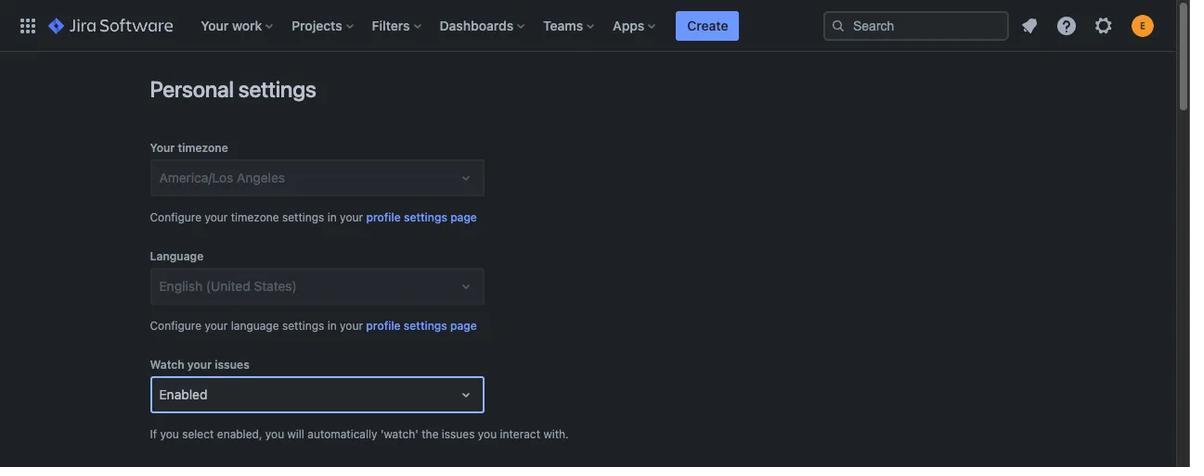 Task type: locate. For each thing, give the bounding box(es) containing it.
1 open image from the top
[[454, 167, 477, 189]]

'watch'
[[381, 428, 419, 442]]

your
[[201, 17, 229, 33], [150, 141, 175, 155]]

personal
[[150, 76, 234, 102]]

teams
[[543, 17, 583, 33]]

2 open image from the top
[[454, 276, 477, 298]]

3 you from the left
[[478, 428, 497, 442]]

0 horizontal spatial you
[[160, 428, 179, 442]]

0 vertical spatial open image
[[454, 167, 477, 189]]

1 vertical spatial page
[[450, 319, 477, 333]]

configure up watch
[[150, 319, 201, 333]]

2 vertical spatial open image
[[454, 384, 477, 407]]

jira software image
[[48, 14, 173, 37], [48, 14, 173, 37]]

1 vertical spatial profile settings page link
[[366, 317, 477, 336]]

page for configure your language settings in your profile settings page
[[450, 319, 477, 333]]

2 profile from the top
[[366, 319, 401, 333]]

1 in from the top
[[327, 211, 337, 225]]

0 vertical spatial page
[[450, 211, 477, 225]]

1 horizontal spatial timezone
[[231, 211, 279, 225]]

1 horizontal spatial your
[[201, 17, 229, 33]]

1 vertical spatial configure
[[150, 319, 201, 333]]

1 profile settings page link from the top
[[366, 209, 477, 227]]

open image
[[454, 167, 477, 189], [454, 276, 477, 298], [454, 384, 477, 407]]

2 profile settings page link from the top
[[366, 317, 477, 336]]

filters button
[[366, 11, 428, 40]]

1 horizontal spatial you
[[265, 428, 284, 442]]

configure your timezone settings in your profile settings page
[[150, 211, 477, 225]]

your work button
[[195, 11, 281, 40]]

create
[[687, 17, 728, 33]]

primary element
[[11, 0, 823, 52]]

0 horizontal spatial your
[[150, 141, 175, 155]]

projects button
[[286, 11, 361, 40]]

1 profile from the top
[[366, 211, 401, 225]]

0 vertical spatial profile
[[366, 211, 401, 225]]

0 vertical spatial your
[[201, 17, 229, 33]]

0 horizontal spatial issues
[[215, 358, 249, 372]]

2 in from the top
[[327, 319, 337, 333]]

your for language
[[205, 319, 228, 333]]

enabled,
[[217, 428, 262, 442]]

you
[[160, 428, 179, 442], [265, 428, 284, 442], [478, 428, 497, 442]]

you left will
[[265, 428, 284, 442]]

select
[[182, 428, 214, 442]]

dashboards
[[440, 17, 513, 33]]

banner
[[0, 0, 1176, 52]]

configure up language on the left of page
[[150, 211, 201, 225]]

1 vertical spatial open image
[[454, 276, 477, 298]]

1 vertical spatial issues
[[442, 428, 475, 442]]

dashboards button
[[434, 11, 532, 40]]

if you select enabled, you will automatically 'watch' the issues you interact with.
[[150, 428, 569, 442]]

settings
[[238, 76, 316, 102], [282, 211, 324, 225], [404, 211, 447, 225], [282, 319, 324, 333], [404, 319, 447, 333]]

page for configure your timezone settings in your profile settings page
[[450, 211, 477, 225]]

configure
[[150, 211, 201, 225], [150, 319, 201, 333]]

timezone
[[178, 141, 228, 155], [231, 211, 279, 225]]

page
[[450, 211, 477, 225], [450, 319, 477, 333]]

your for timezone
[[205, 211, 228, 225]]

1 vertical spatial timezone
[[231, 211, 279, 225]]

your down personal on the left of the page
[[150, 141, 175, 155]]

profile settings page link
[[366, 209, 477, 227], [366, 317, 477, 336]]

your
[[205, 211, 228, 225], [340, 211, 363, 225], [205, 319, 228, 333], [340, 319, 363, 333], [187, 358, 212, 372]]

0 vertical spatial profile settings page link
[[366, 209, 477, 227]]

1 configure from the top
[[150, 211, 201, 225]]

1 vertical spatial profile
[[366, 319, 401, 333]]

issues right the at the bottom of the page
[[442, 428, 475, 442]]

you left interact
[[478, 428, 497, 442]]

profile
[[366, 211, 401, 225], [366, 319, 401, 333]]

1 vertical spatial your
[[150, 141, 175, 155]]

interact
[[500, 428, 540, 442]]

1 horizontal spatial issues
[[442, 428, 475, 442]]

your for your work
[[201, 17, 229, 33]]

automatically
[[308, 428, 377, 442]]

your work
[[201, 17, 262, 33]]

0 horizontal spatial timezone
[[178, 141, 228, 155]]

your left work
[[201, 17, 229, 33]]

0 vertical spatial in
[[327, 211, 337, 225]]

issues
[[215, 358, 249, 372], [442, 428, 475, 442]]

2 horizontal spatial you
[[478, 428, 497, 442]]

profile for configure your timezone settings in your
[[366, 211, 401, 225]]

2 configure from the top
[[150, 319, 201, 333]]

1 page from the top
[[450, 211, 477, 225]]

banner containing your work
[[0, 0, 1176, 52]]

your inside dropdown button
[[201, 17, 229, 33]]

1 vertical spatial in
[[327, 319, 337, 333]]

in
[[327, 211, 337, 225], [327, 319, 337, 333]]

2 page from the top
[[450, 319, 477, 333]]

issues down the language
[[215, 358, 249, 372]]

you right 'if'
[[160, 428, 179, 442]]

your timezone
[[150, 141, 228, 155]]

your profile and settings image
[[1132, 14, 1154, 37]]

open image for your timezone
[[454, 167, 477, 189]]

0 vertical spatial configure
[[150, 211, 201, 225]]



Task type: vqa. For each thing, say whether or not it's contained in the screenshot.
the bottom 1
no



Task type: describe. For each thing, give the bounding box(es) containing it.
the
[[422, 428, 439, 442]]

teams button
[[538, 11, 600, 40]]

your for your timezone
[[150, 141, 175, 155]]

configure for configure your timezone settings in your
[[150, 211, 201, 225]]

your for issues
[[187, 358, 212, 372]]

profile settings page link for configure your timezone settings in your profile settings page
[[366, 209, 477, 227]]

configure for configure your language settings in your
[[150, 319, 201, 333]]

projects
[[292, 17, 342, 33]]

filters
[[372, 17, 410, 33]]

with.
[[543, 428, 569, 442]]

if
[[150, 428, 157, 442]]

appswitcher icon image
[[17, 14, 39, 37]]

work
[[232, 17, 262, 33]]

language
[[150, 250, 204, 264]]

create button
[[676, 11, 739, 40]]

0 vertical spatial timezone
[[178, 141, 228, 155]]

2 you from the left
[[265, 428, 284, 442]]

profile for configure your language settings in your
[[366, 319, 401, 333]]

in for configure your language settings in your
[[327, 319, 337, 333]]

configure your language settings in your profile settings page
[[150, 319, 477, 333]]

profile settings page link for configure your language settings in your profile settings page
[[366, 317, 477, 336]]

0 vertical spatial issues
[[215, 358, 249, 372]]

1 you from the left
[[160, 428, 179, 442]]

language
[[231, 319, 279, 333]]

watch
[[150, 358, 184, 372]]

Search field
[[823, 11, 1009, 40]]

search image
[[831, 18, 846, 33]]

watch your issues
[[150, 358, 249, 372]]

3 open image from the top
[[454, 384, 477, 407]]

enabled
[[159, 387, 207, 403]]

personal settings
[[150, 76, 316, 102]]

in for configure your timezone settings in your
[[327, 211, 337, 225]]

will
[[287, 428, 304, 442]]

open image for language
[[454, 276, 477, 298]]



